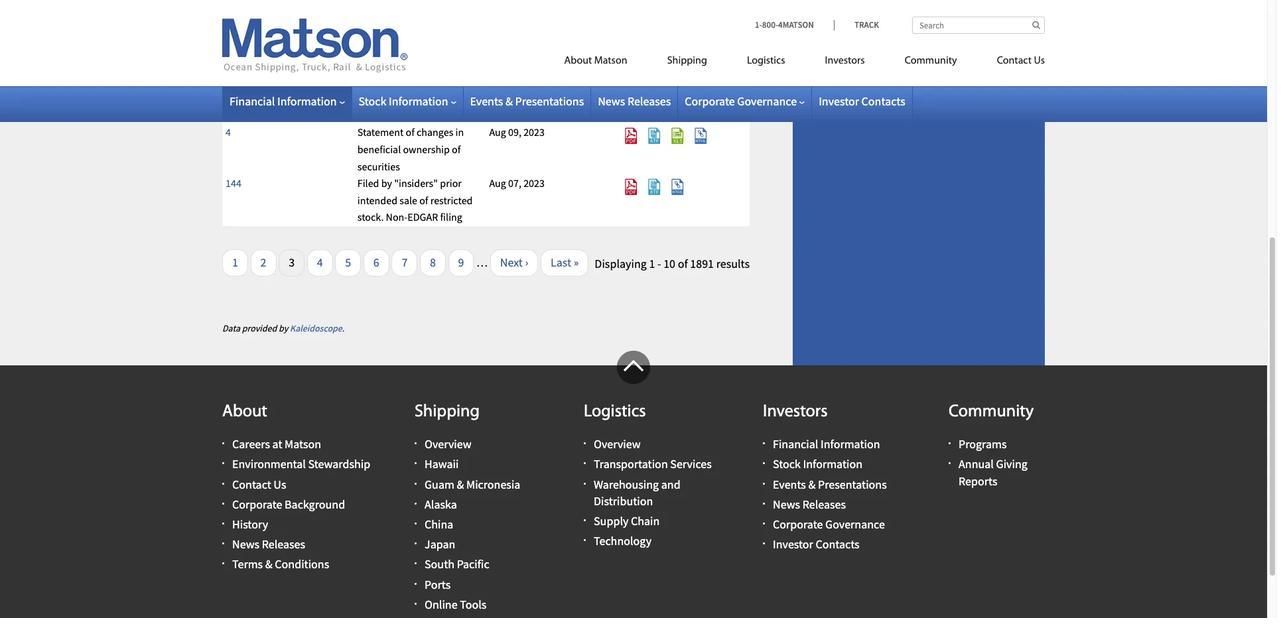 Task type: vqa. For each thing, say whether or not it's contained in the screenshot.
THE 'ISLANDS'
no



Task type: describe. For each thing, give the bounding box(es) containing it.
0 vertical spatial corporate
[[685, 94, 735, 109]]

logistics link
[[727, 49, 805, 76]]

2 2023 from the top
[[524, 126, 545, 139]]

1 securities from the top
[[358, 109, 400, 122]]

2 144 link from the top
[[226, 177, 241, 190]]

ownership for 144's 4 link
[[403, 143, 450, 156]]

careers at matson link
[[232, 437, 321, 452]]

guam & micronesia link
[[425, 477, 521, 492]]

2 vertical spatial by
[[279, 322, 288, 334]]

pacific
[[457, 557, 490, 572]]

1 vertical spatial contact us link
[[232, 477, 286, 492]]

investor contacts link for events & presentations link for the bottommost financial information link
[[773, 537, 860, 552]]

micronesia
[[467, 477, 521, 492]]

& inside financial information stock information events & presentations news releases corporate governance investor contacts
[[809, 477, 816, 492]]

japan
[[425, 537, 455, 552]]

information for financial information
[[277, 94, 337, 109]]

information for stock information
[[389, 94, 448, 109]]

edgar for 2nd 144 link from the top of the page
[[408, 211, 438, 224]]

community link
[[885, 49, 977, 76]]

144 for 2nd 144 link from the top of the page
[[226, 177, 241, 190]]

& inside 'careers at matson environmental stewardship contact us corporate background history news releases terms & conditions'
[[265, 557, 273, 572]]

distribution
[[594, 494, 653, 509]]

prior for second 144 link from the bottom of the page
[[440, 24, 462, 37]]

warehousing and distribution link
[[594, 477, 681, 509]]

search image
[[1033, 21, 1041, 29]]

annual giving reports link
[[959, 457, 1028, 489]]

us inside 'careers at matson environmental stewardship contact us corporate background history news releases terms & conditions'
[[274, 477, 286, 492]]

non- for second 144 link from the bottom of the page
[[386, 58, 408, 71]]

ports link
[[425, 577, 451, 592]]

0 vertical spatial contact us link
[[977, 49, 1045, 76]]

careers at matson environmental stewardship contact us corporate background history news releases terms & conditions
[[232, 437, 370, 572]]

investor inside financial information stock information events & presentations news releases corporate governance investor contacts
[[773, 537, 814, 552]]

0 vertical spatial events
[[470, 94, 503, 109]]

2 vertical spatial news releases link
[[232, 537, 305, 552]]

Search search field
[[912, 17, 1045, 34]]

china link
[[425, 517, 454, 532]]

1 horizontal spatial 1
[[649, 256, 655, 271]]

about matson
[[564, 56, 628, 66]]

last »
[[551, 255, 579, 270]]

at
[[272, 437, 282, 452]]

1891
[[690, 256, 714, 271]]

1-800-4matson
[[755, 19, 814, 31]]

.
[[342, 322, 345, 334]]

1 horizontal spatial releases
[[628, 94, 671, 109]]

aug for 2nd 144 link from the top of the page
[[489, 177, 506, 190]]

results
[[716, 256, 750, 271]]

hawaii
[[425, 457, 459, 472]]

filed by "insiders" prior intended sale of restricted stock. non-edgar filing for second 144 link from the bottom of the page
[[358, 24, 473, 71]]

corporate inside 'careers at matson environmental stewardship contact us corporate background history news releases terms & conditions'
[[232, 497, 282, 512]]

changes for 4 link to the top
[[417, 75, 453, 88]]

events inside financial information stock information events & presentations news releases corporate governance investor contacts
[[773, 477, 806, 492]]

environmental stewardship link
[[232, 457, 370, 472]]

800-
[[762, 19, 778, 31]]

stock inside financial information stock information events & presentations news releases corporate governance investor contacts
[[773, 457, 801, 472]]

hawaii link
[[425, 457, 459, 472]]

2 09, from the top
[[508, 126, 522, 139]]

transportation
[[594, 457, 668, 472]]

0 horizontal spatial shipping
[[415, 404, 480, 421]]

ownership for 4 link to the top
[[403, 92, 450, 105]]

south
[[425, 557, 455, 572]]

3 link
[[279, 249, 305, 277]]

investor contacts
[[819, 94, 906, 109]]

environmental
[[232, 457, 306, 472]]

stock. for second 144 link from the bottom of the page
[[358, 58, 384, 71]]

0 vertical spatial 4
[[226, 75, 231, 88]]

9
[[458, 255, 464, 270]]

8 link
[[420, 249, 446, 277]]

top menu navigation
[[505, 49, 1045, 76]]

matson inside 'careers at matson environmental stewardship contact us corporate background history news releases terms & conditions'
[[285, 437, 321, 452]]

2
[[261, 255, 266, 270]]

conditions
[[275, 557, 329, 572]]

about for about matson
[[564, 56, 592, 66]]

0 horizontal spatial financial information link
[[230, 94, 345, 109]]

news inside financial information stock information events & presentations news releases corporate governance investor contacts
[[773, 497, 800, 512]]

10
[[664, 256, 676, 271]]

5 link
[[335, 249, 361, 277]]

2 intended from the top
[[358, 194, 398, 207]]

changes for 144's 4 link
[[417, 126, 453, 139]]

shipping inside top menu navigation
[[667, 56, 707, 66]]

transportation services link
[[594, 457, 712, 472]]

information for financial information stock information events & presentations news releases corporate governance investor contacts
[[821, 437, 880, 452]]

stock information
[[359, 94, 448, 109]]

financial information
[[230, 94, 337, 109]]

2 securities from the top
[[358, 160, 400, 173]]

investors inside investors link
[[825, 56, 865, 66]]

144 for second 144 link from the bottom of the page
[[226, 24, 241, 37]]

terms & conditions link
[[232, 557, 329, 572]]

filed for second 144 link from the bottom of the page
[[358, 24, 379, 37]]

south pacific link
[[425, 557, 490, 572]]

and
[[661, 477, 681, 492]]

services
[[670, 457, 712, 472]]

technology
[[594, 534, 652, 549]]

1 inside 1 link
[[232, 255, 238, 270]]

1 vertical spatial news releases link
[[773, 497, 846, 512]]

overview for transportation
[[594, 437, 641, 452]]

0 vertical spatial presentations
[[515, 94, 584, 109]]

next ›
[[500, 255, 528, 270]]

displaying 1 - 10 of 1891 results
[[595, 256, 750, 271]]

community inside footer
[[949, 404, 1034, 421]]

supply chain link
[[594, 514, 660, 529]]

warehousing
[[594, 477, 659, 492]]

stewardship
[[308, 457, 370, 472]]

last
[[551, 255, 571, 270]]

supply
[[594, 514, 629, 529]]

4matson
[[778, 19, 814, 31]]

japan link
[[425, 537, 455, 552]]

4 link for 144
[[226, 126, 231, 139]]

terms
[[232, 557, 263, 572]]

financial for financial information stock information events & presentations news releases corporate governance investor contacts
[[773, 437, 818, 452]]

sale for second 144 link from the bottom of the page
[[400, 41, 417, 54]]

financial for financial information
[[230, 94, 275, 109]]

guam
[[425, 477, 455, 492]]

next
[[500, 255, 523, 270]]

2 link
[[251, 249, 276, 277]]

corporate background link
[[232, 497, 345, 512]]

corporate governance
[[685, 94, 797, 109]]

overview link for logistics
[[594, 437, 641, 452]]

0 vertical spatial governance
[[737, 94, 797, 109]]

reports
[[959, 474, 998, 489]]

corporate inside financial information stock information events & presentations news releases corporate governance investor contacts
[[773, 517, 823, 532]]

contacts inside financial information stock information events & presentations news releases corporate governance investor contacts
[[816, 537, 860, 552]]

1 09, from the top
[[508, 75, 522, 88]]

contact us
[[997, 56, 1045, 66]]

aug 07, 2023
[[489, 177, 545, 190]]

corporate governance link for investor contacts "link" for events & presentations link for the bottommost financial information link
[[773, 517, 885, 532]]

ports
[[425, 577, 451, 592]]

1-
[[755, 19, 762, 31]]

provided
[[242, 322, 277, 334]]

online
[[425, 597, 458, 612]]

…
[[477, 255, 488, 270]]

overview for hawaii
[[425, 437, 472, 452]]

8
[[430, 255, 436, 270]]



Task type: locate. For each thing, give the bounding box(es) containing it.
prior for 2nd 144 link from the top of the page
[[440, 177, 462, 190]]

stock. up the stock information
[[358, 58, 384, 71]]

overview inside overview transportation services warehousing and distribution supply chain technology
[[594, 437, 641, 452]]

stock information link for events & presentations link for the bottommost financial information link
[[773, 457, 863, 472]]

contact us link
[[977, 49, 1045, 76], [232, 477, 286, 492]]

aug for 4 link to the top
[[489, 75, 506, 88]]

2 vertical spatial 4 link
[[307, 249, 333, 277]]

financial information link
[[230, 94, 345, 109], [773, 437, 880, 452]]

144 link
[[226, 24, 241, 37], [226, 177, 241, 190]]

1 vertical spatial matson
[[285, 437, 321, 452]]

sale up 7
[[400, 194, 417, 207]]

"insiders" for second 144 link from the bottom of the page
[[394, 24, 438, 37]]

0 vertical spatial ownership
[[403, 92, 450, 105]]

0 vertical spatial 2023
[[524, 75, 545, 88]]

4 for 2
[[317, 255, 323, 270]]

2 vertical spatial 4
[[317, 255, 323, 270]]

& inside overview hawaii guam & micronesia alaska china japan south pacific ports online tools
[[457, 477, 464, 492]]

about up careers
[[222, 404, 267, 421]]

sale
[[400, 41, 417, 54], [400, 194, 417, 207]]

contact us link down environmental
[[232, 477, 286, 492]]

1 filed from the top
[[358, 24, 379, 37]]

2 vertical spatial aug
[[489, 177, 506, 190]]

0 horizontal spatial 1
[[232, 255, 238, 270]]

0 horizontal spatial contact
[[232, 477, 271, 492]]

edgar up 8
[[408, 211, 438, 224]]

1 left 2
[[232, 255, 238, 270]]

09, down events & presentations
[[508, 126, 522, 139]]

shipping up hawaii
[[415, 404, 480, 421]]

matson image
[[222, 19, 408, 73]]

contact down environmental
[[232, 477, 271, 492]]

1 prior from the top
[[440, 24, 462, 37]]

presentations inside financial information stock information events & presentations news releases corporate governance investor contacts
[[818, 477, 887, 492]]

2 horizontal spatial news
[[773, 497, 800, 512]]

0 vertical spatial beneficial
[[358, 92, 401, 105]]

"insiders" for 2nd 144 link from the top of the page
[[394, 177, 438, 190]]

1 vertical spatial financial information link
[[773, 437, 880, 452]]

0 vertical spatial financial information link
[[230, 94, 345, 109]]

restricted
[[431, 41, 473, 54], [431, 194, 473, 207]]

1 vertical spatial corporate governance link
[[773, 517, 885, 532]]

footer
[[0, 351, 1268, 618]]

0 horizontal spatial investor
[[773, 537, 814, 552]]

07,
[[508, 177, 522, 190]]

financial information stock information events & presentations news releases corporate governance investor contacts
[[773, 437, 887, 552]]

1 stock. from the top
[[358, 58, 384, 71]]

aug 09, 2023
[[489, 75, 545, 88], [489, 126, 545, 139]]

non- up the stock information
[[386, 58, 408, 71]]

by
[[381, 24, 392, 37], [381, 177, 392, 190], [279, 322, 288, 334]]

statement for 144's 4 link
[[358, 126, 404, 139]]

0 vertical spatial aug
[[489, 75, 506, 88]]

2 statement from the top
[[358, 126, 404, 139]]

0 vertical spatial matson
[[594, 56, 628, 66]]

2 stock. from the top
[[358, 211, 384, 224]]

1 horizontal spatial about
[[564, 56, 592, 66]]

filing up the stock information
[[440, 58, 462, 71]]

1 horizontal spatial shipping
[[667, 56, 707, 66]]

1 144 link from the top
[[226, 24, 241, 37]]

1 vertical spatial aug 09, 2023
[[489, 126, 545, 139]]

1-800-4matson link
[[755, 19, 834, 31]]

4 down financial information
[[226, 126, 231, 139]]

careers
[[232, 437, 270, 452]]

filing for 2nd 144 link from the top of the page
[[440, 211, 462, 224]]

of
[[420, 41, 428, 54], [406, 75, 415, 88], [452, 92, 461, 105], [406, 126, 415, 139], [452, 143, 461, 156], [420, 194, 428, 207], [678, 256, 688, 271]]

0 vertical spatial stock
[[359, 94, 386, 109]]

us inside top menu navigation
[[1034, 56, 1045, 66]]

aug for 144's 4 link
[[489, 126, 506, 139]]

technology link
[[594, 534, 652, 549]]

1 vertical spatial logistics
[[584, 404, 646, 421]]

0 vertical spatial aug 09, 2023
[[489, 75, 545, 88]]

us down search image
[[1034, 56, 1045, 66]]

2 horizontal spatial corporate
[[773, 517, 823, 532]]

None search field
[[912, 17, 1045, 34]]

aug 09, 2023 down events & presentations
[[489, 126, 545, 139]]

1 vertical spatial restricted
[[431, 194, 473, 207]]

7 link
[[392, 249, 418, 277]]

overview link up hawaii link
[[425, 437, 472, 452]]

investors link
[[805, 49, 885, 76]]

intended up 6 at top
[[358, 194, 398, 207]]

about
[[564, 56, 592, 66], [222, 404, 267, 421]]

1 vertical spatial sale
[[400, 194, 417, 207]]

non- for 2nd 144 link from the top of the page
[[386, 211, 408, 224]]

alaska
[[425, 497, 457, 512]]

09, up events & presentations
[[508, 75, 522, 88]]

6 link
[[364, 249, 389, 277]]

logistics down 800- at the top of the page
[[747, 56, 785, 66]]

2 "insiders" from the top
[[394, 177, 438, 190]]

background
[[285, 497, 345, 512]]

2 aug 09, 2023 from the top
[[489, 126, 545, 139]]

1 vertical spatial filed
[[358, 177, 379, 190]]

4 inside 4 link
[[317, 255, 323, 270]]

0 vertical spatial corporate governance link
[[685, 94, 805, 109]]

logistics inside top menu navigation
[[747, 56, 785, 66]]

about matson link
[[545, 49, 647, 76]]

1 aug from the top
[[489, 75, 506, 88]]

0 vertical spatial securities
[[358, 109, 400, 122]]

1 horizontal spatial contacts
[[862, 94, 906, 109]]

0 vertical spatial statement of changes in beneficial ownership of securities
[[358, 75, 464, 122]]

-
[[658, 256, 661, 271]]

3 aug from the top
[[489, 177, 506, 190]]

1 in from the top
[[456, 75, 464, 88]]

news releases
[[598, 94, 671, 109]]

filed by "insiders" prior intended sale of restricted stock. non-edgar filing for 2nd 144 link from the top of the page
[[358, 177, 473, 224]]

0 vertical spatial shipping
[[667, 56, 707, 66]]

4 link for 2
[[307, 249, 333, 277]]

1 vertical spatial investor
[[773, 537, 814, 552]]

1 horizontal spatial overview link
[[594, 437, 641, 452]]

3
[[289, 255, 295, 270]]

stock information link
[[359, 94, 456, 109], [773, 457, 863, 472]]

1 beneficial from the top
[[358, 92, 401, 105]]

4 link down financial information
[[226, 126, 231, 139]]

tools
[[460, 597, 487, 612]]

1 horizontal spatial contact us link
[[977, 49, 1045, 76]]

1 vertical spatial non-
[[386, 211, 408, 224]]

1 horizontal spatial financial information link
[[773, 437, 880, 452]]

1 intended from the top
[[358, 41, 398, 54]]

1 horizontal spatial contact
[[997, 56, 1032, 66]]

statement
[[358, 75, 404, 88], [358, 126, 404, 139]]

events & presentations
[[470, 94, 584, 109]]

4 for 144
[[226, 126, 231, 139]]

1 vertical spatial 4 link
[[226, 126, 231, 139]]

statement of changes in beneficial ownership of securities for 144's 4 link
[[358, 126, 464, 173]]

programs
[[959, 437, 1007, 452]]

aug 09, 2023 up events & presentations
[[489, 75, 545, 88]]

2 edgar from the top
[[408, 211, 438, 224]]

governance inside financial information stock information events & presentations news releases corporate governance investor contacts
[[826, 517, 885, 532]]

2 filed by "insiders" prior intended sale of restricted stock. non-edgar filing from the top
[[358, 177, 473, 224]]

securities
[[358, 109, 400, 122], [358, 160, 400, 173]]

back to top image
[[617, 351, 650, 384]]

china
[[425, 517, 454, 532]]

filed for 2nd 144 link from the top of the page
[[358, 177, 379, 190]]

investor contacts link for events & presentations link for the left financial information link
[[819, 94, 906, 109]]

contact inside 'careers at matson environmental stewardship contact us corporate background history news releases terms & conditions'
[[232, 477, 271, 492]]

filing up 9
[[440, 211, 462, 224]]

overview link up transportation
[[594, 437, 641, 452]]

1 "insiders" from the top
[[394, 24, 438, 37]]

1 vertical spatial financial
[[773, 437, 818, 452]]

presentations
[[515, 94, 584, 109], [818, 477, 887, 492]]

0 horizontal spatial logistics
[[584, 404, 646, 421]]

contact down search search box
[[997, 56, 1032, 66]]

sale for 2nd 144 link from the top of the page
[[400, 194, 417, 207]]

0 horizontal spatial governance
[[737, 94, 797, 109]]

edgar for second 144 link from the bottom of the page
[[408, 58, 438, 71]]

releases
[[628, 94, 671, 109], [803, 497, 846, 512], [262, 537, 305, 552]]

intended
[[358, 41, 398, 54], [358, 194, 398, 207]]

1 aug 09, 2023 from the top
[[489, 75, 545, 88]]

giving
[[996, 457, 1028, 472]]

1 horizontal spatial logistics
[[747, 56, 785, 66]]

2 vertical spatial 2023
[[524, 177, 545, 190]]

1 vertical spatial about
[[222, 404, 267, 421]]

aug up events & presentations
[[489, 75, 506, 88]]

4 link
[[226, 75, 231, 88], [226, 126, 231, 139], [307, 249, 333, 277]]

1 statement of changes in beneficial ownership of securities from the top
[[358, 75, 464, 122]]

0 horizontal spatial presentations
[[515, 94, 584, 109]]

0 horizontal spatial contacts
[[816, 537, 860, 552]]

contact inside top menu navigation
[[997, 56, 1032, 66]]

0 horizontal spatial news
[[232, 537, 260, 552]]

footer containing about
[[0, 351, 1268, 618]]

releases inside financial information stock information events & presentations news releases corporate governance investor contacts
[[803, 497, 846, 512]]

1 vertical spatial 09,
[[508, 126, 522, 139]]

stock.
[[358, 58, 384, 71], [358, 211, 384, 224]]

investors inside footer
[[763, 404, 828, 421]]

statement up the stock information
[[358, 75, 404, 88]]

09,
[[508, 75, 522, 88], [508, 126, 522, 139]]

7
[[402, 255, 408, 270]]

0 vertical spatial prior
[[440, 24, 462, 37]]

edgar up the stock information
[[408, 58, 438, 71]]

2 ownership from the top
[[403, 143, 450, 156]]

2 changes from the top
[[417, 126, 453, 139]]

2 overview from the left
[[594, 437, 641, 452]]

4 link up financial information
[[226, 75, 231, 88]]

kaleidoscope
[[290, 322, 342, 334]]

›
[[525, 255, 528, 270]]

»
[[574, 255, 579, 270]]

matson up environmental stewardship link
[[285, 437, 321, 452]]

0 horizontal spatial overview
[[425, 437, 472, 452]]

2 filing from the top
[[440, 211, 462, 224]]

programs link
[[959, 437, 1007, 452]]

0 vertical spatial 144
[[226, 24, 241, 37]]

4
[[226, 75, 231, 88], [226, 126, 231, 139], [317, 255, 323, 270]]

1 vertical spatial 4
[[226, 126, 231, 139]]

1 2023 from the top
[[524, 75, 545, 88]]

0 vertical spatial edgar
[[408, 58, 438, 71]]

2 non- from the top
[[386, 211, 408, 224]]

2 overview link from the left
[[594, 437, 641, 452]]

2 sale from the top
[[400, 194, 417, 207]]

0 vertical spatial changes
[[417, 75, 453, 88]]

0 vertical spatial us
[[1034, 56, 1045, 66]]

sale up the stock information
[[400, 41, 417, 54]]

news
[[598, 94, 625, 109], [773, 497, 800, 512], [232, 537, 260, 552]]

restricted for second 144 link from the bottom of the page
[[431, 41, 473, 54]]

2023 down events & presentations
[[524, 126, 545, 139]]

intended up the stock information
[[358, 41, 398, 54]]

statement of changes in beneficial ownership of securities for 4 link to the top
[[358, 75, 464, 122]]

1 horizontal spatial events & presentations link
[[773, 477, 887, 492]]

about inside top menu navigation
[[564, 56, 592, 66]]

144
[[226, 24, 241, 37], [226, 177, 241, 190]]

online tools link
[[425, 597, 487, 612]]

1 vertical spatial prior
[[440, 177, 462, 190]]

us up corporate background link
[[274, 477, 286, 492]]

0 horizontal spatial stock
[[359, 94, 386, 109]]

"insiders"
[[394, 24, 438, 37], [394, 177, 438, 190]]

1 filing from the top
[[440, 58, 462, 71]]

next › link
[[490, 249, 538, 277]]

contact
[[997, 56, 1032, 66], [232, 477, 271, 492]]

4 left the 5
[[317, 255, 323, 270]]

2 filed from the top
[[358, 177, 379, 190]]

0 horizontal spatial news releases link
[[232, 537, 305, 552]]

1 non- from the top
[[386, 58, 408, 71]]

1 link
[[222, 249, 248, 277]]

2023 right 07,
[[524, 177, 545, 190]]

0 horizontal spatial corporate
[[232, 497, 282, 512]]

0 horizontal spatial stock information link
[[359, 94, 456, 109]]

community up programs link
[[949, 404, 1034, 421]]

9 link
[[448, 249, 474, 277]]

1 vertical spatial statement of changes in beneficial ownership of securities
[[358, 126, 464, 173]]

contact us link down search image
[[977, 49, 1045, 76]]

0 vertical spatial investor contacts link
[[819, 94, 906, 109]]

1 horizontal spatial news
[[598, 94, 625, 109]]

filing for second 144 link from the bottom of the page
[[440, 58, 462, 71]]

2 restricted from the top
[[431, 194, 473, 207]]

1 horizontal spatial news releases link
[[598, 94, 671, 109]]

kaleidoscope link
[[290, 322, 342, 334]]

1 vertical spatial contact
[[232, 477, 271, 492]]

filed by "insiders" prior intended sale of restricted stock. non-edgar filing up the stock information
[[358, 24, 473, 71]]

0 horizontal spatial events & presentations link
[[470, 94, 584, 109]]

shipping up news releases
[[667, 56, 707, 66]]

4 up financial information
[[226, 75, 231, 88]]

1 vertical spatial filing
[[440, 211, 462, 224]]

1 vertical spatial releases
[[803, 497, 846, 512]]

0 vertical spatial 4 link
[[226, 75, 231, 88]]

changes up the stock information
[[417, 75, 453, 88]]

1 horizontal spatial corporate
[[685, 94, 735, 109]]

1 vertical spatial "insiders"
[[394, 177, 438, 190]]

statement of changes in beneficial ownership of securities
[[358, 75, 464, 122], [358, 126, 464, 173]]

restricted for 2nd 144 link from the top of the page
[[431, 194, 473, 207]]

1 144 from the top
[[226, 24, 241, 37]]

2 beneficial from the top
[[358, 143, 401, 156]]

1 vertical spatial governance
[[826, 517, 885, 532]]

about for about
[[222, 404, 267, 421]]

1 vertical spatial corporate
[[232, 497, 282, 512]]

1 filed by "insiders" prior intended sale of restricted stock. non-edgar filing from the top
[[358, 24, 473, 71]]

community down search search box
[[905, 56, 957, 66]]

2 vertical spatial news
[[232, 537, 260, 552]]

beneficial
[[358, 92, 401, 105], [358, 143, 401, 156]]

overview up transportation
[[594, 437, 641, 452]]

events & presentations link for the left financial information link
[[470, 94, 584, 109]]

logistics
[[747, 56, 785, 66], [584, 404, 646, 421]]

annual
[[959, 457, 994, 472]]

last » link
[[541, 249, 589, 277]]

0 vertical spatial contacts
[[862, 94, 906, 109]]

financial inside financial information stock information events & presentations news releases corporate governance investor contacts
[[773, 437, 818, 452]]

data provided by kaleidoscope .
[[222, 322, 345, 334]]

corporate governance link for investor contacts "link" for events & presentations link for the left financial information link
[[685, 94, 805, 109]]

statement for 4 link to the top
[[358, 75, 404, 88]]

history
[[232, 517, 268, 532]]

1 overview link from the left
[[425, 437, 472, 452]]

news releases link
[[598, 94, 671, 109], [773, 497, 846, 512], [232, 537, 305, 552]]

0 vertical spatial 09,
[[508, 75, 522, 88]]

community inside community link
[[905, 56, 957, 66]]

overview link for shipping
[[425, 437, 472, 452]]

1 restricted from the top
[[431, 41, 473, 54]]

3 2023 from the top
[[524, 177, 545, 190]]

events & presentations link for the bottommost financial information link
[[773, 477, 887, 492]]

overview up hawaii link
[[425, 437, 472, 452]]

1 vertical spatial edgar
[[408, 211, 438, 224]]

aug 09, 2023 for 144's 4 link
[[489, 126, 545, 139]]

news inside 'careers at matson environmental stewardship contact us corporate background history news releases terms & conditions'
[[232, 537, 260, 552]]

stock. for 2nd 144 link from the top of the page
[[358, 211, 384, 224]]

stock information link inside footer
[[773, 457, 863, 472]]

stock information link for events & presentations link for the left financial information link
[[359, 94, 456, 109]]

stock. up 6 at top
[[358, 211, 384, 224]]

governance
[[737, 94, 797, 109], [826, 517, 885, 532]]

aug 09, 2023 for 4 link to the top
[[489, 75, 545, 88]]

0 vertical spatial investor
[[819, 94, 859, 109]]

data
[[222, 322, 240, 334]]

aug left 07,
[[489, 177, 506, 190]]

1 vertical spatial stock
[[773, 457, 801, 472]]

community
[[905, 56, 957, 66], [949, 404, 1034, 421]]

2 statement of changes in beneficial ownership of securities from the top
[[358, 126, 464, 173]]

chain
[[631, 514, 660, 529]]

logistics down back to top image at the bottom
[[584, 404, 646, 421]]

0 vertical spatial contact
[[997, 56, 1032, 66]]

1 vertical spatial events
[[773, 477, 806, 492]]

0 vertical spatial intended
[[358, 41, 398, 54]]

1 ownership from the top
[[403, 92, 450, 105]]

filed by "insiders" prior intended sale of restricted stock. non-edgar filing up 7
[[358, 177, 473, 224]]

0 vertical spatial statement
[[358, 75, 404, 88]]

2 aug from the top
[[489, 126, 506, 139]]

1 vertical spatial us
[[274, 477, 286, 492]]

1 vertical spatial investor contacts link
[[773, 537, 860, 552]]

stock
[[359, 94, 386, 109], [773, 457, 801, 472]]

2 in from the top
[[456, 126, 464, 139]]

about up events & presentations
[[564, 56, 592, 66]]

statement down the stock information
[[358, 126, 404, 139]]

1 overview from the left
[[425, 437, 472, 452]]

0 vertical spatial financial
[[230, 94, 275, 109]]

by for 2nd 144 link from the top of the page
[[381, 177, 392, 190]]

2 horizontal spatial news releases link
[[773, 497, 846, 512]]

releases inside 'careers at matson environmental stewardship contact us corporate background history news releases terms & conditions'
[[262, 537, 305, 552]]

1 changes from the top
[[417, 75, 453, 88]]

4 link left "5" link at the left of page
[[307, 249, 333, 277]]

overview transportation services warehousing and distribution supply chain technology
[[594, 437, 712, 549]]

beneficial for 144's 4 link
[[358, 143, 401, 156]]

1 sale from the top
[[400, 41, 417, 54]]

1 left -
[[649, 256, 655, 271]]

matson up news releases
[[594, 56, 628, 66]]

non- up 7
[[386, 211, 408, 224]]

history link
[[232, 517, 268, 532]]

2 prior from the top
[[440, 177, 462, 190]]

us
[[1034, 56, 1045, 66], [274, 477, 286, 492]]

0 horizontal spatial releases
[[262, 537, 305, 552]]

1 statement from the top
[[358, 75, 404, 88]]

financial
[[230, 94, 275, 109], [773, 437, 818, 452]]

1 vertical spatial stock.
[[358, 211, 384, 224]]

overview inside overview hawaii guam & micronesia alaska china japan south pacific ports online tools
[[425, 437, 472, 452]]

displaying
[[595, 256, 647, 271]]

beneficial for 4 link to the top
[[358, 92, 401, 105]]

by for second 144 link from the bottom of the page
[[381, 24, 392, 37]]

0 vertical spatial sale
[[400, 41, 417, 54]]

ownership
[[403, 92, 450, 105], [403, 143, 450, 156]]

1 edgar from the top
[[408, 58, 438, 71]]

events & presentations link
[[470, 94, 584, 109], [773, 477, 887, 492]]

2023 up events & presentations
[[524, 75, 545, 88]]

matson inside top menu navigation
[[594, 56, 628, 66]]

aug down events & presentations
[[489, 126, 506, 139]]

2 144 from the top
[[226, 177, 241, 190]]

1 vertical spatial stock information link
[[773, 457, 863, 472]]

changes down the stock information
[[417, 126, 453, 139]]

1 horizontal spatial overview
[[594, 437, 641, 452]]



